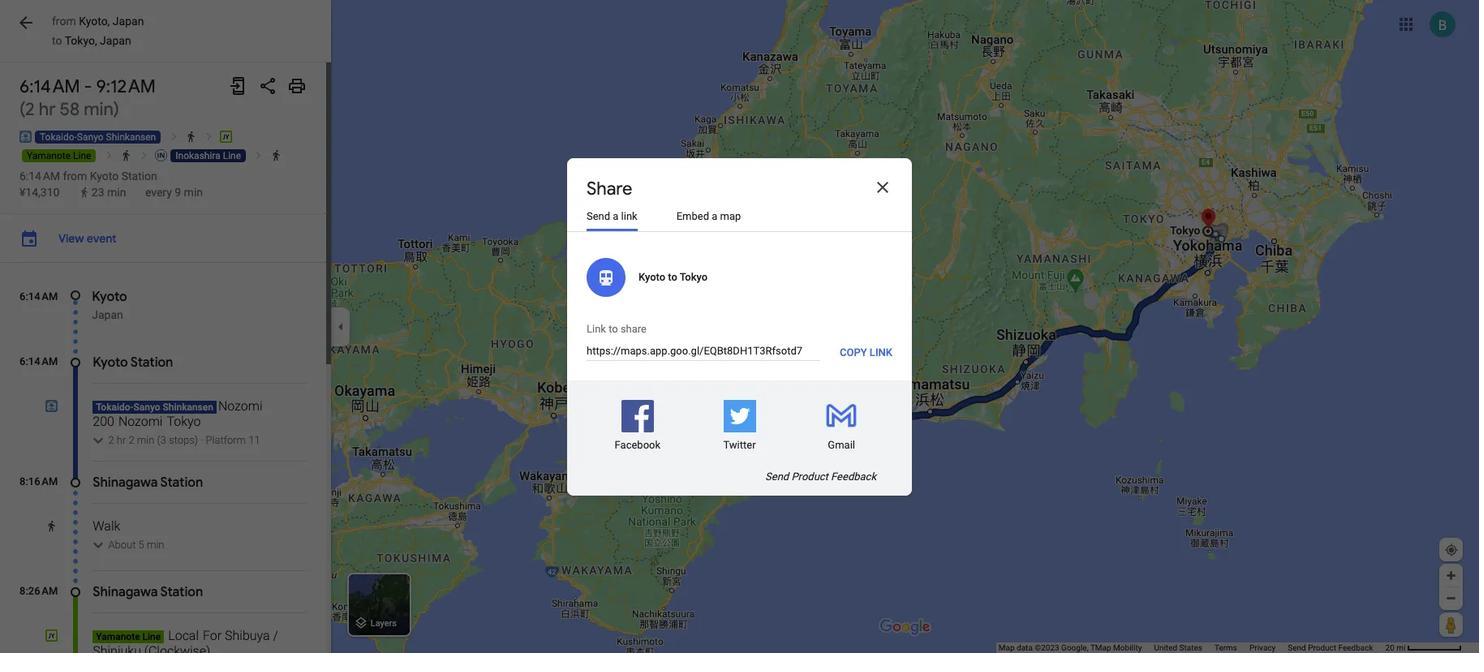 Task type: describe. For each thing, give the bounding box(es) containing it.
event
[[87, 231, 116, 246]]

zoom out image
[[1445, 592, 1458, 605]]

20 mi
[[1386, 644, 1406, 653]]

1 vertical spatial hr
[[117, 434, 126, 446]]

9
[[175, 186, 181, 199]]

shibuya
[[225, 628, 270, 644]]

kyoto to tokyo
[[639, 271, 708, 283]]

20
[[1386, 644, 1395, 653]]

5
[[138, 539, 144, 551]]

shinjuku
[[93, 644, 141, 653]]

20 mi button
[[1386, 644, 1463, 653]]

(clockwise)
[[144, 644, 210, 653]]

a for embed
[[712, 210, 718, 222]]

9:12 am
[[96, 75, 156, 98]]

2 hr 2 min ( 3 stops) · platform 11
[[108, 434, 260, 446]]

1 horizontal spatial 2
[[108, 434, 114, 446]]

-
[[84, 75, 92, 98]]

tokaido-sanyo shinkansen for shinkansen image
[[96, 402, 213, 413]]

walk
[[93, 519, 120, 534]]

shinagawa station for 8:26 am
[[93, 584, 203, 601]]

send inside footer
[[1288, 644, 1306, 653]]

tokaido- for shinkansen icon
[[40, 131, 77, 143]]

yamanote line local
[[96, 628, 199, 644]]

embed
[[677, 210, 709, 222]]

terms button
[[1215, 643, 1238, 653]]

kyoto for kyoto japan
[[92, 289, 127, 305]]

6:14 am from kyoto station ¥14,310
[[19, 170, 157, 199]]

station for 8:16 am
[[160, 475, 203, 491]]

local
[[168, 628, 199, 644]]

tokyo inside region
[[167, 414, 201, 429]]

copy link button
[[840, 345, 893, 361]]

line for yamanote line
[[73, 150, 91, 162]]

line for inokashira line
[[223, 150, 241, 162]]

yamanote for yamanote line
[[27, 150, 71, 162]]

view event button
[[50, 224, 125, 253]]

·
[[201, 434, 203, 446]]

walk image up inokashira
[[185, 131, 197, 143]]

send product feedback inside footer
[[1288, 644, 1374, 653]]

( inside 6:14 am - 9:12 am ( 2 hr 58 min )
[[19, 98, 25, 121]]

walk image right inokashira line
[[270, 149, 282, 162]]

, then image up inokashira
[[168, 131, 180, 143]]

sanyo for shinkansen image
[[134, 402, 160, 413]]

min right 9
[[184, 186, 203, 199]]

station for 8:26 am
[[160, 584, 203, 601]]

terms
[[1215, 644, 1238, 653]]

platform
[[206, 434, 246, 446]]

mobility
[[1114, 644, 1142, 653]]

6:14 am - 9:12 am ( 2 hr 58 min )
[[19, 75, 156, 121]]

nozomi 200
[[93, 399, 263, 429]]

shinkansen for shinkansen image
[[163, 402, 213, 413]]

copy
[[840, 347, 867, 359]]

23 min
[[92, 186, 126, 199]]

states
[[1180, 644, 1203, 653]]

mi
[[1397, 644, 1406, 653]]

layers
[[371, 619, 397, 629]]

map
[[720, 210, 741, 222]]

min left 3
[[137, 434, 155, 446]]

3 6:14 am from the top
[[19, 291, 58, 303]]

shinagawa station for 8:16 am
[[93, 475, 203, 491]]

kyoto inside 6:14 am from kyoto station ¥14,310
[[90, 170, 119, 183]]

from kyoto, japan to tokyo, japan
[[52, 15, 144, 47]]

facebook
[[615, 439, 661, 451]]

58
[[60, 98, 80, 121]]

every 9 min
[[145, 186, 203, 199]]

1 vertical spatial send
[[765, 470, 789, 483]]

shinagawa for 8:26 am
[[93, 584, 158, 601]]

facebook button
[[587, 380, 689, 470]]

4 6:14 am from the top
[[19, 355, 58, 368]]

united
[[1154, 644, 1178, 653]]

tokyo inside share dialog
[[680, 271, 708, 283]]

stops)
[[169, 434, 198, 446]]

link
[[587, 323, 606, 335]]

share
[[587, 177, 633, 200]]

6:14 am inside 6:14 am from kyoto station ¥14,310
[[19, 170, 60, 183]]

send product feedback inside share dialog
[[765, 470, 877, 483]]

walk image up the 23 min
[[120, 149, 133, 162]]

send a link
[[587, 210, 638, 222]]

feedback for right send product feedback button
[[1339, 644, 1374, 653]]

shinkansen image
[[19, 131, 32, 143]]

map data ©2023 google, tmap mobility
[[999, 644, 1142, 653]]

shinkansen for shinkansen icon
[[106, 131, 156, 143]]

about
[[108, 539, 136, 551]]

share
[[621, 323, 647, 335]]

train image for yamanote line
[[46, 630, 58, 642]]

tmap
[[1091, 644, 1112, 653]]

train image for inokashira line
[[155, 149, 167, 162]]

embed a map button
[[677, 203, 741, 231]]

united states
[[1154, 644, 1203, 653]]

twitter button
[[689, 380, 791, 470]]



Task type: locate. For each thing, give the bounding box(es) containing it.
inokashira line
[[176, 150, 241, 162]]

0 horizontal spatial nozomi
[[118, 414, 163, 429]]

train image
[[220, 131, 232, 143]]

shinagawa station up yamanote line local
[[93, 584, 203, 601]]

tokyo,
[[65, 34, 97, 47]]

kyoto for kyoto station
[[93, 355, 128, 371]]

gmail
[[828, 439, 855, 451]]

sanyo
[[77, 131, 104, 143], [134, 402, 160, 413]]

about 5 min
[[108, 539, 164, 551]]

23
[[92, 186, 104, 199]]

, then image up "every"
[[138, 149, 150, 162]]

gmail button
[[791, 380, 893, 470]]

google maps element
[[0, 0, 1480, 653]]

1 horizontal spatial tokaido-
[[96, 402, 134, 413]]

for shibuya / shinjuku (clockwise)
[[93, 628, 278, 653]]

0 horizontal spatial line
[[73, 150, 91, 162]]

0 horizontal spatial tokyo
[[167, 414, 201, 429]]

nozomi for nozomi tokyo
[[118, 414, 163, 429]]

1 horizontal spatial product
[[1308, 644, 1337, 653]]

2
[[25, 98, 35, 121], [108, 434, 114, 446], [129, 434, 134, 446]]

feedback
[[831, 470, 877, 483], [1339, 644, 1374, 653]]

min right 58
[[84, 98, 113, 121]]

hr
[[39, 98, 56, 121], [117, 434, 126, 446]]

link down share
[[621, 210, 638, 222]]

1 vertical spatial shinkansen
[[163, 402, 213, 413]]

2 up shinkansen icon
[[25, 98, 35, 121]]

japan up the kyoto station
[[92, 308, 123, 321]]

1 vertical spatial product
[[1308, 644, 1337, 653]]

station inside 6:14 am from kyoto station ¥14,310
[[121, 170, 157, 183]]

tokaido- up yamanote line at the left top
[[40, 131, 77, 143]]

0 vertical spatial japan
[[113, 15, 144, 28]]

1 horizontal spatial send product feedback button
[[1288, 643, 1374, 653]]

yamanote
[[27, 150, 71, 162], [96, 631, 140, 643]]

0 horizontal spatial to
[[52, 34, 62, 47]]

1 vertical spatial tokaido-
[[96, 402, 134, 413]]

3
[[160, 434, 166, 446]]

1 horizontal spatial shinkansen
[[163, 402, 213, 413]]

8:26 am
[[19, 585, 58, 597]]

2 vertical spatial send
[[1288, 644, 1306, 653]]

from inside 6:14 am from kyoto station ¥14,310
[[63, 170, 87, 183]]

nozomi up the 11
[[218, 399, 263, 414]]

yamanote for yamanote line local
[[96, 631, 140, 643]]

tokaido-sanyo shinkansen down )
[[40, 131, 156, 143]]

privacy
[[1250, 644, 1276, 653]]

shinagawa station down 3
[[93, 475, 203, 491]]

0 vertical spatial tokaido-sanyo shinkansen
[[40, 131, 156, 143]]

1 horizontal spatial yamanote
[[96, 631, 140, 643]]

0 vertical spatial (
[[19, 98, 25, 121]]

feedback left 20
[[1339, 644, 1374, 653]]

inokashira
[[176, 150, 221, 162]]

nozomi
[[218, 399, 263, 414], [118, 414, 163, 429]]

0 vertical spatial shinkansen
[[106, 131, 156, 143]]

a down share
[[613, 210, 619, 222]]

shinagawa for 8:16 am
[[93, 475, 158, 491]]

©2023
[[1035, 644, 1060, 653]]

line
[[73, 150, 91, 162], [223, 150, 241, 162], [142, 631, 161, 643]]

0 vertical spatial sanyo
[[77, 131, 104, 143]]

0 horizontal spatial send
[[587, 210, 610, 222]]

station up "every"
[[121, 170, 157, 183]]

station up nozomi 200
[[131, 355, 173, 371]]

product down gmail
[[792, 470, 829, 483]]

train image down 8:26 am
[[46, 630, 58, 642]]

to down embed
[[668, 271, 678, 283]]

0 horizontal spatial tokaido-
[[40, 131, 77, 143]]

japan
[[113, 15, 144, 28], [100, 34, 131, 47], [92, 308, 123, 321]]

view
[[58, 231, 84, 246]]

product
[[792, 470, 829, 483], [1308, 644, 1337, 653]]

hr inside 6:14 am - 9:12 am ( 2 hr 58 min )
[[39, 98, 56, 121]]

from inside from kyoto, japan to tokyo, japan
[[52, 15, 76, 28]]

0 vertical spatial send product feedback
[[765, 470, 877, 483]]

1 vertical spatial yamanote
[[96, 631, 140, 643]]

0 horizontal spatial shinkansen
[[106, 131, 156, 143]]

sanyo up nozomi tokyo
[[134, 402, 160, 413]]

6:14 am up ¥14,310
[[19, 170, 60, 183]]

shinagawa
[[93, 475, 158, 491], [93, 584, 158, 601]]

min inside 6:14 am - 9:12 am ( 2 hr 58 min )
[[84, 98, 113, 121]]

0 horizontal spatial train image
[[46, 630, 58, 642]]

1 vertical spatial sanyo
[[134, 402, 160, 413]]

2 a from the left
[[712, 210, 718, 222]]

1 vertical spatial from
[[63, 170, 87, 183]]

hr left 3
[[117, 434, 126, 446]]

send product feedback left 20
[[1288, 644, 1374, 653]]

1 horizontal spatial link
[[870, 347, 893, 359]]

tab list containing send a link
[[567, 203, 912, 232]]

to right link
[[609, 323, 618, 335]]

0 vertical spatial yamanote
[[27, 150, 71, 162]]

from
[[52, 15, 76, 28], [63, 170, 87, 183]]

line down train image
[[223, 150, 241, 162]]

to for kyoto to tokyo
[[668, 271, 678, 283]]

1 horizontal spatial to
[[609, 323, 618, 335]]

send product feedback button down gmail
[[765, 470, 877, 483]]

footer
[[999, 643, 1386, 653]]

2 6:14 am from the top
[[19, 170, 60, 183]]

view event
[[58, 231, 116, 246]]

google,
[[1062, 644, 1089, 653]]

1 horizontal spatial feedback
[[1339, 644, 1374, 653]]

footer containing map data ©2023 google, tmap mobility
[[999, 643, 1386, 653]]

0 vertical spatial send product feedback button
[[765, 470, 877, 483]]

kyoto japan
[[92, 289, 127, 321]]

6:14 am left kyoto japan
[[19, 291, 58, 303]]

product inside share dialog
[[792, 470, 829, 483]]

1 vertical spatial tokyo
[[167, 414, 201, 429]]

tokaido-sanyo shinkansen up nozomi tokyo
[[96, 402, 213, 413]]

1 horizontal spatial send product feedback
[[1288, 644, 1374, 653]]

1 horizontal spatial sanyo
[[134, 402, 160, 413]]

japan down kyoto,
[[100, 34, 131, 47]]

send product feedback button left 20
[[1288, 643, 1374, 653]]

2 horizontal spatial send
[[1288, 644, 1306, 653]]

, then image
[[168, 131, 180, 143], [203, 131, 215, 143], [103, 149, 115, 162], [138, 149, 150, 162], [253, 149, 265, 162]]

map
[[999, 644, 1015, 653]]

( up shinkansen icon
[[19, 98, 25, 121]]

1 a from the left
[[613, 210, 619, 222]]

1 horizontal spatial hr
[[117, 434, 126, 446]]

zoom in image
[[1445, 570, 1458, 582]]

None text field
[[587, 345, 820, 361]]

, then image up 6:14 am from kyoto station ¥14,310 at the left top
[[103, 149, 115, 162]]

( down nozomi tokyo
[[157, 434, 160, 446]]

0 vertical spatial hr
[[39, 98, 56, 121]]

1 horizontal spatial line
[[142, 631, 161, 643]]

kyoto for kyoto to tokyo
[[639, 271, 666, 283]]

from up the tokyo,
[[52, 15, 76, 28]]

0 horizontal spatial sanyo
[[77, 131, 104, 143]]

2 vertical spatial japan
[[92, 308, 123, 321]]

2 vertical spatial to
[[609, 323, 618, 335]]

send
[[587, 210, 610, 222], [765, 470, 789, 483], [1288, 644, 1306, 653]]

0 horizontal spatial yamanote
[[27, 150, 71, 162]]

1 horizontal spatial train image
[[155, 149, 167, 162]]

line for yamanote line local
[[142, 631, 161, 643]]

0 horizontal spatial a
[[613, 210, 619, 222]]

6:14 am inside 6:14 am - 9:12 am ( 2 hr 58 min )
[[19, 75, 80, 98]]

link to share
[[587, 323, 647, 335]]

train image left inokashira
[[155, 149, 167, 162]]

1 horizontal spatial send
[[765, 470, 789, 483]]

2 horizontal spatial line
[[223, 150, 241, 162]]

tokyo up 'stops)'
[[167, 414, 201, 429]]

to inside from kyoto, japan to tokyo, japan
[[52, 34, 62, 47]]

walk image
[[185, 131, 197, 143], [120, 149, 133, 162], [270, 149, 282, 162], [46, 520, 58, 532]]

1 horizontal spatial nozomi
[[218, 399, 263, 414]]

nozomi inside nozomi 200
[[218, 399, 263, 414]]

(
[[19, 98, 25, 121], [157, 434, 160, 446]]

tokaido-sanyo shinkansen
[[40, 131, 156, 143], [96, 402, 213, 413]]

yamanote line
[[27, 150, 91, 162]]

1 horizontal spatial tokyo
[[680, 271, 708, 283]]

kyoto inside share dialog
[[639, 271, 666, 283]]

shinagawa down about
[[93, 584, 158, 601]]

link right the "copy"
[[870, 347, 893, 359]]

kyoto down kyoto japan
[[93, 355, 128, 371]]

japan inside kyoto japan
[[92, 308, 123, 321]]

send inside send a link button
[[587, 210, 610, 222]]

1 vertical spatial (
[[157, 434, 160, 446]]

walk image down 8:16 am
[[46, 520, 58, 532]]

feedback down gmail
[[831, 470, 877, 483]]

1 vertical spatial shinagawa
[[93, 584, 158, 601]]

6:14 am left the -
[[19, 75, 80, 98]]

0 horizontal spatial send product feedback button
[[765, 470, 877, 483]]

¥14,310
[[19, 186, 60, 199]]

nozomi for nozomi 200
[[218, 399, 263, 414]]

2 inside 6:14 am - 9:12 am ( 2 hr 58 min )
[[25, 98, 35, 121]]

tokaido- for shinkansen image
[[96, 402, 134, 413]]

2 horizontal spatial to
[[668, 271, 678, 283]]

kyoto up the 23 min
[[90, 170, 119, 183]]

a for send
[[613, 210, 619, 222]]

yamanote inside yamanote line local
[[96, 631, 140, 643]]

yamanote up shinjuku
[[96, 631, 140, 643]]

shinagawa up "walk"
[[93, 475, 158, 491]]

station down 'stops)'
[[160, 475, 203, 491]]

1 vertical spatial feedback
[[1339, 644, 1374, 653]]

kyoto
[[90, 170, 119, 183], [639, 271, 666, 283], [92, 289, 127, 305], [93, 355, 128, 371]]

1 horizontal spatial (
[[157, 434, 160, 446]]

every
[[145, 186, 172, 199]]

min right 5
[[147, 539, 164, 551]]

0 vertical spatial shinagawa
[[93, 475, 158, 491]]

2 left 3
[[129, 434, 134, 446]]

send product feedback
[[765, 470, 877, 483], [1288, 644, 1374, 653]]

to
[[52, 34, 62, 47], [668, 271, 678, 283], [609, 323, 618, 335]]

1 vertical spatial to
[[668, 271, 678, 283]]

line up 6:14 am from kyoto station ¥14,310 at the left top
[[73, 150, 91, 162]]

0 horizontal spatial link
[[621, 210, 638, 222]]

0 horizontal spatial (
[[19, 98, 25, 121]]

200
[[93, 414, 114, 429]]

none text field inside share dialog
[[587, 345, 820, 361]]

show street view coverage image
[[1440, 613, 1463, 637]]

copy link
[[840, 347, 893, 359]]

station for 6:14 am
[[131, 355, 173, 371]]

, then image left train image
[[203, 131, 215, 143]]

a left map
[[712, 210, 718, 222]]

kyoto station
[[93, 355, 173, 371]]

collapse side panel image
[[332, 318, 350, 336]]

1 6:14 am from the top
[[19, 75, 80, 98]]

tab list inside google maps element
[[567, 203, 912, 232]]

1 vertical spatial japan
[[100, 34, 131, 47]]

1 horizontal spatial a
[[712, 210, 718, 222]]

, then image right inokashira line
[[253, 149, 265, 162]]

0 horizontal spatial hr
[[39, 98, 56, 121]]

shinkansen down )
[[106, 131, 156, 143]]

nozomi tokyo
[[118, 414, 201, 429]]

kyoto,
[[79, 15, 110, 28]]

1 vertical spatial send product feedback
[[1288, 644, 1374, 653]]

1 shinagawa from the top
[[93, 475, 158, 491]]

embed a map
[[677, 210, 741, 222]]

line up (clockwise)
[[142, 631, 161, 643]]

tokaido- up 200
[[96, 402, 134, 413]]

feedback inside share dialog
[[831, 470, 877, 483]]

/
[[273, 628, 278, 644]]

walking image
[[79, 187, 90, 198]]

0 horizontal spatial feedback
[[831, 470, 877, 483]]

a
[[613, 210, 619, 222], [712, 210, 718, 222]]

main content
[[0, 0, 331, 653]]

to left the tokyo,
[[52, 34, 62, 47]]

privacy button
[[1250, 643, 1276, 653]]

2 horizontal spatial 2
[[129, 434, 134, 446]]

united states button
[[1154, 643, 1203, 653]]

tokyo down embed
[[680, 271, 708, 283]]

product right privacy button
[[1308, 644, 1337, 653]]

line inside yamanote line local
[[142, 631, 161, 643]]

sanyo for shinkansen icon
[[77, 131, 104, 143]]

0 horizontal spatial send product feedback
[[765, 470, 877, 483]]

2 shinagawa station from the top
[[93, 584, 203, 601]]

1 vertical spatial tokaido-sanyo shinkansen
[[96, 402, 213, 413]]

from up walking icon
[[63, 170, 87, 183]]

japan right kyoto,
[[113, 15, 144, 28]]

min right 23
[[107, 186, 126, 199]]

tokaido-sanyo shinkansen for shinkansen icon
[[40, 131, 156, 143]]

train image
[[155, 149, 167, 162], [46, 630, 58, 642]]

11
[[249, 434, 260, 446]]

2 down 200
[[108, 434, 114, 446]]

feedback inside button
[[1339, 644, 1374, 653]]

for
[[203, 628, 222, 644]]

product inside footer
[[1308, 644, 1337, 653]]

)
[[113, 98, 119, 121]]

twitter
[[724, 439, 756, 451]]

data
[[1017, 644, 1033, 653]]

1 shinagawa station from the top
[[93, 475, 203, 491]]

shinagawa station
[[93, 475, 203, 491], [93, 584, 203, 601]]

min
[[84, 98, 113, 121], [107, 186, 126, 199], [184, 186, 203, 199], [137, 434, 155, 446], [147, 539, 164, 551]]

main content containing 6:14 am
[[0, 0, 331, 653]]

0 vertical spatial from
[[52, 15, 76, 28]]

1 vertical spatial link
[[870, 347, 893, 359]]

0 vertical spatial tokaido-
[[40, 131, 77, 143]]

kyoto down the event
[[92, 289, 127, 305]]

hr left 58
[[39, 98, 56, 121]]

0 vertical spatial tokyo
[[680, 271, 708, 283]]

1 vertical spatial train image
[[46, 630, 58, 642]]

footer inside google maps element
[[999, 643, 1386, 653]]

8:16 am
[[19, 476, 58, 488]]

show your location image
[[1445, 543, 1459, 558]]

yamanote down shinkansen icon
[[27, 150, 71, 162]]

1 vertical spatial shinagawa station
[[93, 584, 203, 601]]

0 vertical spatial shinagawa station
[[93, 475, 203, 491]]

link
[[621, 210, 638, 222], [870, 347, 893, 359]]

station
[[121, 170, 157, 183], [131, 355, 173, 371], [160, 475, 203, 491], [160, 584, 203, 601]]

send product feedback button inside share dialog
[[765, 470, 877, 483]]

share dialog
[[567, 158, 912, 495]]

station up "local"
[[160, 584, 203, 601]]

0 horizontal spatial product
[[792, 470, 829, 483]]

2 shinagawa from the top
[[93, 584, 158, 601]]

6:14 am up shinkansen image
[[19, 355, 58, 368]]

0 vertical spatial send
[[587, 210, 610, 222]]

nozomi up 3
[[118, 414, 163, 429]]

0 vertical spatial to
[[52, 34, 62, 47]]

0 horizontal spatial 2
[[25, 98, 35, 121]]

send product feedback down gmail
[[765, 470, 877, 483]]

kyoto up share
[[639, 271, 666, 283]]

sanyo down 58
[[77, 131, 104, 143]]

0 vertical spatial feedback
[[831, 470, 877, 483]]

directions from kyoto, japan to tokyo, japan region
[[0, 62, 331, 653]]

0 vertical spatial train image
[[155, 149, 167, 162]]

1 vertical spatial send product feedback button
[[1288, 643, 1374, 653]]

send a link button
[[587, 203, 638, 231]]

shinkansen image
[[46, 400, 58, 412]]

tokyo
[[680, 271, 708, 283], [167, 414, 201, 429]]

0 vertical spatial product
[[792, 470, 829, 483]]

tab list
[[567, 203, 912, 232]]

shinkansen up nozomi tokyo
[[163, 402, 213, 413]]

0 vertical spatial link
[[621, 210, 638, 222]]

feedback for send product feedback button within the share dialog
[[831, 470, 877, 483]]

to for link to share
[[609, 323, 618, 335]]



Task type: vqa. For each thing, say whether or not it's contained in the screenshot.
explore related to Explore
no



